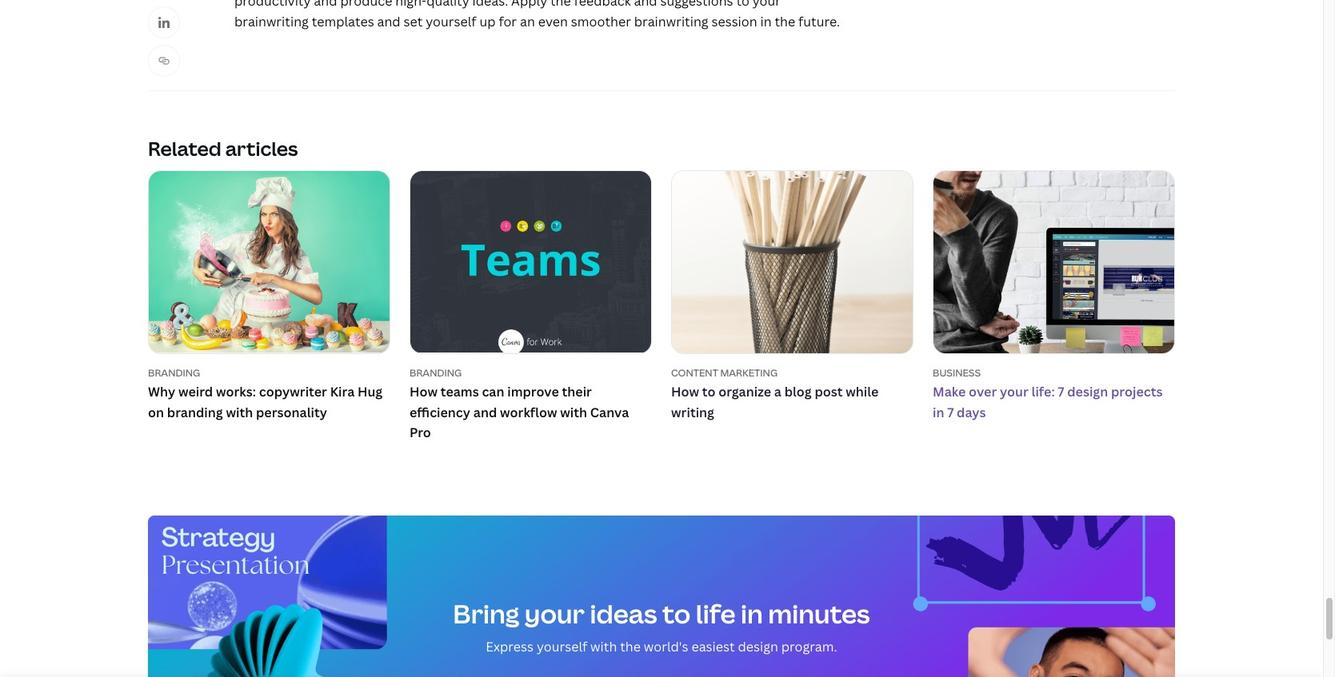 Task type: vqa. For each thing, say whether or not it's contained in the screenshot.
theory at the left bottom of page
no



Task type: describe. For each thing, give the bounding box(es) containing it.
in inside business make over your life: 7 design projects in 7 days
[[933, 404, 945, 422]]

days
[[957, 404, 987, 422]]

how teams can improve their efficiency and workflow with canva pro link
[[410, 383, 652, 444]]

teams
[[441, 384, 479, 401]]

why weird works: copywriter kira hug on branding with personality link
[[148, 383, 391, 424]]

content
[[672, 366, 719, 380]]

hug
[[358, 384, 383, 401]]

express
[[486, 639, 534, 656]]

1 horizontal spatial 7
[[1058, 384, 1065, 401]]

program.
[[782, 639, 838, 656]]

on
[[148, 404, 164, 422]]

branding
[[167, 404, 223, 422]]

related
[[148, 135, 222, 162]]

workflow
[[500, 404, 558, 422]]

ideas
[[590, 597, 658, 632]]

over
[[969, 384, 998, 401]]

blog
[[785, 384, 812, 401]]

design inside bring your ideas to life in minutes express yourself with the world's easiest design program.
[[738, 639, 779, 656]]

content marketing how to organize a blog post while writing
[[672, 366, 879, 422]]

world's
[[644, 639, 689, 656]]

business link
[[933, 366, 1176, 380]]

to for organize
[[703, 384, 716, 401]]

with for can
[[561, 404, 588, 422]]

the
[[620, 639, 641, 656]]

writing
[[672, 404, 715, 422]]

yourself
[[537, 639, 588, 656]]

design inside business make over your life: 7 design projects in 7 days
[[1068, 384, 1109, 401]]

with for to
[[591, 639, 617, 656]]

copywriter
[[259, 384, 327, 401]]

c4wteams_thumb image
[[411, 172, 652, 353]]

life
[[696, 597, 736, 632]]

organize
[[719, 384, 772, 401]]

make
[[933, 384, 966, 401]]

their
[[562, 384, 592, 401]]

makeover life 7 design projects 7 days image
[[932, 170, 1178, 355]]

1 vertical spatial 7
[[948, 404, 954, 422]]

projects
[[1112, 384, 1163, 401]]

content marketing link
[[672, 366, 914, 380]]

can
[[482, 384, 505, 401]]

bring your ideas to life in minutes express yourself with the world's easiest design program.
[[453, 597, 871, 656]]

branding for how
[[410, 366, 462, 380]]

with for works:
[[226, 404, 253, 422]]

branding link for improve
[[410, 366, 652, 380]]

efficiency
[[410, 404, 471, 422]]

thumbs (7) image
[[672, 172, 913, 353]]



Task type: locate. For each thing, give the bounding box(es) containing it.
your up the yourself
[[525, 597, 585, 632]]

in inside bring your ideas to life in minutes express yourself with the world's easiest design program.
[[741, 597, 763, 632]]

0 vertical spatial design
[[1068, 384, 1109, 401]]

how up efficiency
[[410, 384, 438, 401]]

0 vertical spatial in
[[933, 404, 945, 422]]

with left the at the left of the page
[[591, 639, 617, 656]]

business
[[933, 366, 981, 380]]

branding link up why weird works: copywriter kira hug on branding with personality link
[[148, 366, 391, 380]]

branding
[[148, 366, 200, 380], [410, 366, 462, 380]]

your inside business make over your life: 7 design projects in 7 days
[[1001, 384, 1029, 401]]

how to organize a blog post while writing link
[[672, 383, 914, 424]]

in down make
[[933, 404, 945, 422]]

1 horizontal spatial branding
[[410, 366, 462, 380]]

0 horizontal spatial branding link
[[148, 366, 391, 380]]

branding inside branding how teams can improve their efficiency and workflow with canva pro
[[410, 366, 462, 380]]

while
[[846, 384, 879, 401]]

branding up why
[[148, 366, 200, 380]]

to inside bring your ideas to life in minutes express yourself with the world's easiest design program.
[[663, 597, 691, 632]]

branding for why
[[148, 366, 200, 380]]

1 vertical spatial your
[[525, 597, 585, 632]]

design down 'business' link
[[1068, 384, 1109, 401]]

1 horizontal spatial how
[[672, 384, 700, 401]]

0 horizontal spatial your
[[525, 597, 585, 632]]

to up world's
[[663, 597, 691, 632]]

design
[[1068, 384, 1109, 401], [738, 639, 779, 656]]

branding up teams on the bottom
[[410, 366, 462, 380]]

1 how from the left
[[410, 384, 438, 401]]

0 horizontal spatial to
[[663, 597, 691, 632]]

1 vertical spatial to
[[663, 597, 691, 632]]

minutes
[[769, 597, 871, 632]]

improve
[[508, 384, 559, 401]]

1 branding link from the left
[[148, 366, 391, 380]]

kira
[[330, 384, 355, 401]]

kira hug image
[[149, 172, 390, 353]]

with inside bring your ideas to life in minutes express yourself with the world's easiest design program.
[[591, 639, 617, 656]]

1 horizontal spatial design
[[1068, 384, 1109, 401]]

in right life
[[741, 597, 763, 632]]

with inside branding how teams can improve their efficiency and workflow with canva pro
[[561, 404, 588, 422]]

personality
[[256, 404, 327, 422]]

0 horizontal spatial 7
[[948, 404, 954, 422]]

0 horizontal spatial branding
[[148, 366, 200, 380]]

with down works:
[[226, 404, 253, 422]]

post
[[815, 384, 843, 401]]

how down content
[[672, 384, 700, 401]]

to for life
[[663, 597, 691, 632]]

your
[[1001, 384, 1029, 401], [525, 597, 585, 632]]

marketing
[[721, 366, 778, 380]]

2 branding link from the left
[[410, 366, 652, 380]]

to down content
[[703, 384, 716, 401]]

your left life:
[[1001, 384, 1029, 401]]

weird
[[178, 384, 213, 401]]

7 right life:
[[1058, 384, 1065, 401]]

to inside content marketing how to organize a blog post while writing
[[703, 384, 716, 401]]

7
[[1058, 384, 1065, 401], [948, 404, 954, 422]]

with down the their
[[561, 404, 588, 422]]

branding link
[[148, 366, 391, 380], [410, 366, 652, 380]]

1 horizontal spatial to
[[703, 384, 716, 401]]

with inside branding why weird works: copywriter kira hug on branding with personality
[[226, 404, 253, 422]]

related articles
[[148, 135, 298, 162]]

0 vertical spatial 7
[[1058, 384, 1065, 401]]

branding inside branding why weird works: copywriter kira hug on branding with personality
[[148, 366, 200, 380]]

0 horizontal spatial in
[[741, 597, 763, 632]]

how inside content marketing how to organize a blog post while writing
[[672, 384, 700, 401]]

in
[[933, 404, 945, 422], [741, 597, 763, 632]]

make over your life: 7 design projects in 7 days link
[[933, 383, 1176, 424]]

pro
[[410, 425, 431, 442]]

branding how teams can improve their efficiency and workflow with canva pro
[[410, 366, 629, 442]]

branding why weird works: copywriter kira hug on branding with personality
[[148, 366, 383, 422]]

0 vertical spatial to
[[703, 384, 716, 401]]

0 horizontal spatial design
[[738, 639, 779, 656]]

0 horizontal spatial how
[[410, 384, 438, 401]]

7 down make
[[948, 404, 954, 422]]

1 branding from the left
[[148, 366, 200, 380]]

1 vertical spatial in
[[741, 597, 763, 632]]

2 how from the left
[[672, 384, 700, 401]]

life:
[[1032, 384, 1055, 401]]

1 vertical spatial design
[[738, 639, 779, 656]]

business make over your life: 7 design projects in 7 days
[[933, 366, 1163, 422]]

branding link up improve
[[410, 366, 652, 380]]

a
[[775, 384, 782, 401]]

0 vertical spatial your
[[1001, 384, 1029, 401]]

your inside bring your ideas to life in minutes express yourself with the world's easiest design program.
[[525, 597, 585, 632]]

1 horizontal spatial your
[[1001, 384, 1029, 401]]

design right the easiest in the bottom right of the page
[[738, 639, 779, 656]]

works:
[[216, 384, 256, 401]]

branding link for copywriter
[[148, 366, 391, 380]]

1 horizontal spatial in
[[933, 404, 945, 422]]

2 branding from the left
[[410, 366, 462, 380]]

2 horizontal spatial with
[[591, 639, 617, 656]]

1 horizontal spatial with
[[561, 404, 588, 422]]

0 horizontal spatial with
[[226, 404, 253, 422]]

1 horizontal spatial branding link
[[410, 366, 652, 380]]

canva
[[591, 404, 629, 422]]

with
[[226, 404, 253, 422], [561, 404, 588, 422], [591, 639, 617, 656]]

easiest
[[692, 639, 735, 656]]

how
[[410, 384, 438, 401], [672, 384, 700, 401]]

to
[[703, 384, 716, 401], [663, 597, 691, 632]]

bring
[[453, 597, 520, 632]]

and
[[474, 404, 497, 422]]

how inside branding how teams can improve their efficiency and workflow with canva pro
[[410, 384, 438, 401]]

articles
[[225, 135, 298, 162]]

why
[[148, 384, 175, 401]]



